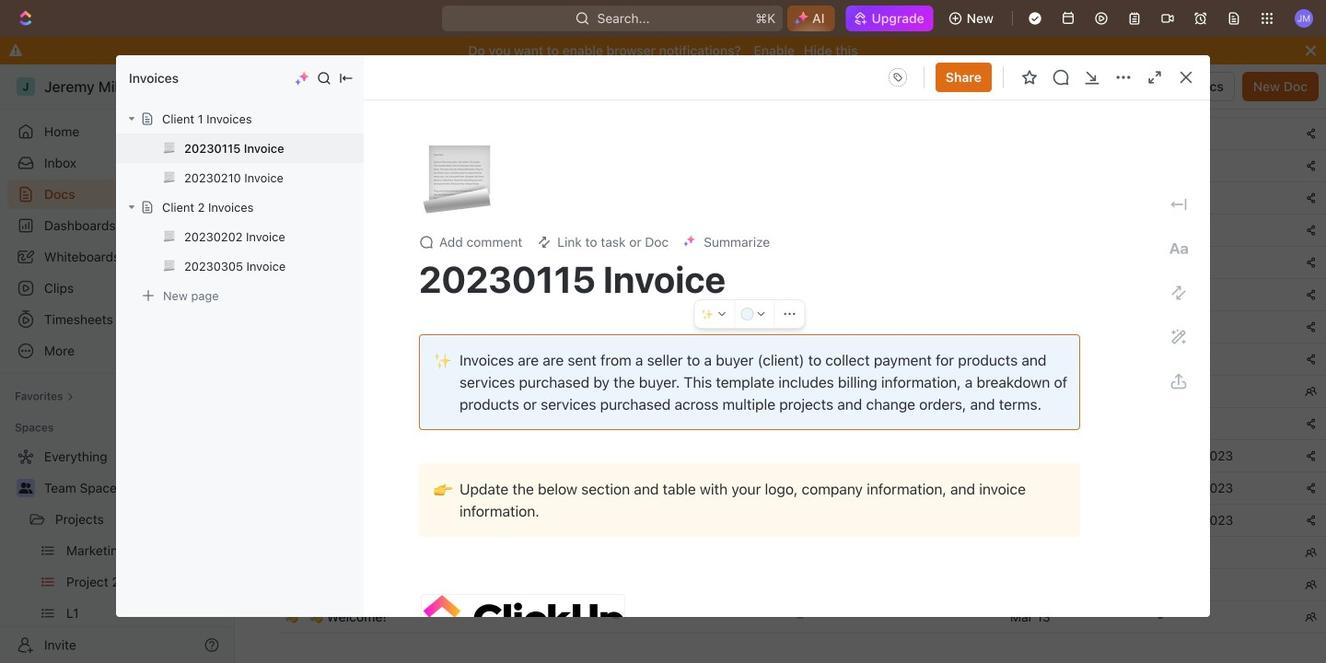 Task type: describe. For each thing, give the bounding box(es) containing it.
user group image
[[19, 483, 33, 494]]



Task type: locate. For each thing, give the bounding box(es) containing it.
cell
[[602, 86, 786, 117], [999, 86, 1147, 117], [1147, 86, 1294, 117], [1294, 86, 1326, 117], [259, 118, 279, 149], [1147, 118, 1294, 149], [259, 150, 279, 181], [1147, 150, 1294, 181], [259, 182, 279, 214], [259, 215, 279, 246], [259, 247, 279, 278], [1147, 408, 1294, 439], [602, 505, 786, 536], [602, 537, 786, 568], [999, 537, 1147, 568], [1147, 537, 1294, 568], [1147, 569, 1294, 601], [259, 602, 279, 633]]

tree
[[7, 442, 227, 663]]

sidebar navigation
[[0, 64, 235, 663]]

table
[[259, 24, 1326, 634]]

row
[[279, 85, 1326, 118], [259, 117, 1326, 150], [259, 149, 1326, 182], [259, 181, 1326, 215], [259, 214, 1326, 247], [259, 246, 1326, 279], [279, 278, 1326, 311], [279, 310, 1326, 344], [279, 343, 1326, 376], [279, 375, 1326, 408], [279, 407, 1326, 440], [279, 439, 1326, 473], [279, 472, 1326, 505], [279, 504, 1326, 537], [279, 536, 1326, 569], [279, 568, 1326, 602], [259, 601, 1326, 634]]

blue image
[[741, 308, 754, 321]]

tree inside sidebar navigation
[[7, 442, 227, 663]]

dropdown menu image
[[883, 63, 913, 92]]



Task type: vqa. For each thing, say whether or not it's contained in the screenshot.
blue image
yes



